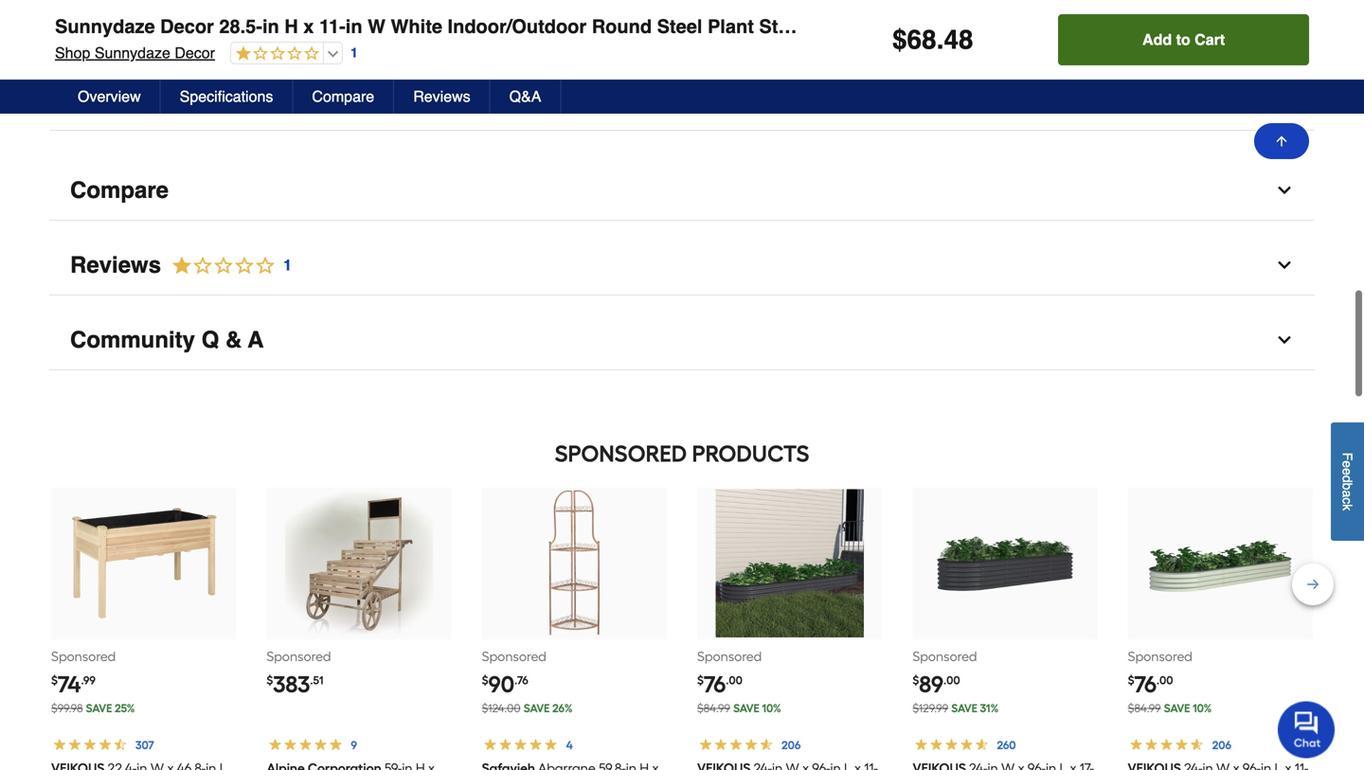Task type: describe. For each thing, give the bounding box(es) containing it.
bed for .99
[[100, 697, 124, 713]]

2 76 list item from the left
[[1128, 386, 1313, 769]]

outdoor
[[482, 697, 533, 713]]

96- for 24-in w x 96-in l x 11- in h gray raised garden bed
[[813, 659, 831, 675]]

2 horizontal spatial stand
[[759, 16, 812, 37]]

sponsored for 22.4-in w x 46.8-in l x 30.3-in h natural raised garden bed
[[51, 547, 116, 563]]

to for abarrane 59.8-in h x 13.8-in w rusty orange outdoor corner wrought iron plant stand
[[565, 741, 577, 757]]

96- for 24-in w x 96-in l x 11- in h off-white raised garden bed
[[1243, 659, 1261, 675]]

novelty
[[364, 697, 409, 713]]

74
[[58, 569, 81, 597]]

24- for 24-in w x 96-in l x 11- in h gray raised garden bed
[[754, 659, 772, 675]]

11- for 24-in w x 96-in l x 11- in h gray raised garden bed
[[865, 659, 878, 675]]

save for 76
[[734, 600, 760, 614]]

compare button down steel
[[49, 60, 1315, 119]]

abarrane 59.8-in h x 13.8-in w rusty orange outdoor corner wrought iron plant stand
[[482, 659, 661, 732]]

2 horizontal spatial plant
[[708, 16, 754, 37]]

chat invite button image
[[1278, 701, 1336, 759]]

2 chevron down image from the top
[[1276, 79, 1294, 98]]

x inside 59-in h x 55-in w off-white indoor/outdoor novelty wood plant stand
[[428, 659, 435, 675]]

76 for 24-in w x 96-in l x 11- in h gray raised garden bed
[[704, 569, 726, 597]]

save for .99
[[86, 600, 112, 614]]

off- inside 59-in h x 55-in w off-white indoor/outdoor novelty wood plant stand
[[315, 678, 339, 694]]

overview button
[[59, 80, 161, 114]]

cart for abarrane 59.8-in h x 13.8-in w rusty orange outdoor corner wrought iron plant stand
[[580, 741, 608, 757]]

add to cart for 22.4-in w x 46.8-in l x 30.3-in h natural raised garden bed
[[106, 741, 177, 757]]

3 chevron down image from the top
[[1276, 154, 1294, 173]]

q
[[202, 225, 219, 251]]

plant inside 59-in h x 55-in w off-white indoor/outdoor novelty wood plant stand
[[267, 716, 297, 732]]

l for 24-in w x 96-in l x 11- in h gray raised garden bed
[[844, 659, 852, 675]]

a
[[248, 225, 264, 251]]

corner
[[536, 697, 578, 713]]

383
[[273, 569, 310, 597]]

$ for 59-in h x 55-in w off-white indoor/outdoor novelty wood plant stand
[[267, 572, 273, 586]]

$ $124.00 save 26%
[[482, 572, 573, 614]]

add for abarrane 59.8-in h x 13.8-in w rusty orange outdoor corner wrought iron plant stand
[[537, 741, 562, 757]]

0 horizontal spatial 11-
[[319, 16, 346, 37]]

h inside 24-in w x 96-in l x 17- in h gray raised garden bed
[[927, 678, 936, 694]]

community q & a button
[[49, 209, 1315, 269]]

add to cart link for 22.4-in w x 46.8-in l x 30.3-in h natural raised garden bed
[[51, 728, 232, 769]]

safavieh
[[482, 659, 536, 675]]

30.3-
[[61, 678, 90, 694]]

sponsored for 24-in w x 96-in l x 11- in h off-white raised garden bed
[[1128, 547, 1193, 563]]

alpine corporation 59-in h x 55-in w off-white indoor/outdoor novelty wood plant stand image
[[285, 388, 433, 536]]

bed inside 24-in w x 96-in l x 11- in h off-white raised garden bed
[[1128, 697, 1152, 713]]

h inside abarrane 59.8-in h x 13.8-in w rusty orange outdoor corner wrought iron plant stand
[[640, 659, 649, 675]]

sponsored for 24-in w x 96-in l x 11- in h gray raised garden bed
[[697, 547, 762, 563]]

17-
[[1080, 659, 1094, 675]]

stand inside abarrane 59.8-in h x 13.8-in w rusty orange outdoor corner wrought iron plant stand
[[516, 716, 552, 732]]

89
[[919, 569, 944, 597]]

veikous for 22.4-in w x 46.8-in l x 30.3-in h natural raised garden bed
[[51, 659, 105, 675]]

l for 24-in w x 96-in l x 11- in h off-white raised garden bed
[[1275, 659, 1282, 675]]

indoor/outdoor inside 59-in h x 55-in w off-white indoor/outdoor novelty wood plant stand
[[267, 697, 361, 713]]

q&a
[[510, 88, 542, 105]]

w inside abarrane 59.8-in h x 13.8-in w rusty orange outdoor corner wrought iron plant stand
[[522, 678, 535, 694]]

383 list item
[[267, 386, 452, 769]]

h inside 24-in w x 96-in l x 11- in h gray raised garden bed
[[711, 678, 721, 694]]

overview
[[78, 88, 141, 105]]

.00 for 24-in w x 96-in l x 11- in h gray raised garden bed
[[726, 572, 743, 586]]

raised for 76
[[757, 678, 797, 694]]

$ for 24-in w x 96-in l x 11- in h off-white raised garden bed
[[1128, 572, 1135, 586]]

w inside 22.4-in w x 46.8-in l x 30.3-in h natural raised garden bed
[[151, 659, 164, 675]]

white
[[391, 16, 443, 37]]

white inside 24-in w x 96-in l x 11- in h off-white raised garden bed
[[1178, 678, 1211, 694]]

wood
[[412, 697, 448, 713]]

to for 22.4-in w x 46.8-in l x 30.3-in h natural raised garden bed
[[134, 741, 147, 757]]

cart for 24-in w x 96-in l x 17- in h gray raised garden bed
[[1011, 741, 1039, 757]]

f e e d b a c k button
[[1331, 423, 1365, 541]]

0 vertical spatial decor
[[160, 16, 214, 37]]

h inside 59-in h x 55-in w off-white indoor/outdoor novelty wood plant stand
[[416, 659, 425, 675]]

$ 76 .00 for 24-in w x 96-in l x 11- in h off-white raised garden bed
[[1128, 569, 1174, 597]]

46.8-
[[177, 659, 206, 675]]

w inside 24-in w x 96-in l x 17- in h gray raised garden bed
[[1001, 659, 1015, 675]]

to for 24-in w x 96-in l x 17- in h gray raised garden bed
[[996, 741, 1008, 757]]

safavieh abarrane 59.8-in h x 13.8-in w rusty orange outdoor corner wrought iron plant stand image
[[501, 388, 649, 536]]

raised inside 24-in w x 96-in l x 11- in h off-white raised garden bed
[[1214, 678, 1254, 694]]

h inside 24-in w x 96-in l x 11- in h off-white raised garden bed
[[1142, 678, 1151, 694]]

add to cart for 24-in w x 96-in l x 11- in h off-white raised garden bed
[[1184, 741, 1254, 757]]

sponsored for 59-in h x 55-in w off-white indoor/outdoor novelty wood plant stand
[[267, 547, 331, 563]]

sponsored for 24-in w x 96-in l x 17- in h gray raised garden bed
[[913, 547, 978, 563]]

compare button down 1
[[293, 80, 394, 114]]

add for 59-in h x 55-in w off-white indoor/outdoor novelty wood plant stand
[[322, 741, 347, 757]]

24-in w x 96-in l x 11- in h gray raised garden bed
[[697, 659, 878, 694]]

48
[[944, 25, 974, 55]]

.00 for 24-in w x 96-in l x 11- in h off-white raised garden bed
[[1157, 572, 1174, 586]]

25%
[[115, 600, 135, 614]]

w inside 24-in w x 96-in l x 11- in h gray raised garden bed
[[786, 659, 800, 675]]

59.8-
[[599, 659, 626, 675]]

add to cart for abarrane 59.8-in h x 13.8-in w rusty orange outdoor corner wrought iron plant stand
[[537, 741, 608, 757]]

$129.99
[[913, 600, 949, 614]]

$ 76 .00 for 24-in w x 96-in l x 11- in h gray raised garden bed
[[697, 569, 743, 597]]

add for 24-in w x 96-in l x 11- in h gray raised garden bed
[[753, 741, 778, 757]]

76 for 24-in w x 96-in l x 11- in h off-white raised garden bed
[[1135, 569, 1157, 597]]

a
[[1340, 490, 1356, 498]]

$ for 24-in w x 96-in l x 11- in h gray raised garden bed
[[697, 572, 704, 586]]

cart for 59-in h x 55-in w off-white indoor/outdoor novelty wood plant stand
[[365, 741, 393, 757]]

raised for 89
[[972, 678, 1012, 694]]

1 horizontal spatial indoor/outdoor
[[448, 16, 587, 37]]

specifications button
[[161, 80, 293, 114]]

24-in w x 96-in l x 17- in h gray raised garden bed
[[913, 659, 1094, 694]]

southdeep products heading
[[49, 333, 1315, 371]]

add for 24-in w x 96-in l x 11- in h off-white raised garden bed
[[1184, 741, 1208, 757]]

x inside abarrane 59.8-in h x 13.8-in w rusty orange outdoor corner wrought iron plant stand
[[653, 659, 659, 675]]

to for 24-in w x 96-in l x 11- in h off-white raised garden bed
[[1211, 741, 1224, 757]]

community q & a
[[70, 225, 264, 251]]

22.4-in w x 46.8-in l x 30.3-in h natural raised garden bed
[[51, 659, 227, 713]]

f e e d b a c k
[[1340, 453, 1356, 511]]

0 vertical spatial sunnydaze
[[55, 16, 155, 37]]

h inside 22.4-in w x 46.8-in l x 30.3-in h natural raised garden bed
[[104, 678, 113, 694]]

steel
[[657, 16, 703, 37]]

gray for 76
[[724, 678, 753, 694]]

1 e from the top
[[1340, 461, 1356, 468]]

plant inside abarrane 59.8-in h x 13.8-in w rusty orange outdoor corner wrought iron plant stand
[[482, 716, 513, 732]]

shop sunnydaze decor
[[55, 44, 215, 62]]

specifications
[[180, 88, 273, 105]]

1 vertical spatial sunnydaze
[[95, 44, 170, 62]]

.00 for 24-in w x 96-in l x 17- in h gray raised garden bed
[[944, 572, 961, 586]]

1 horizontal spatial compare
[[312, 88, 375, 105]]

veikous for 24-in w x 96-in l x 11- in h gray raised garden bed
[[697, 659, 751, 675]]

orange
[[575, 678, 621, 694]]



Task type: locate. For each thing, give the bounding box(es) containing it.
2 gray from the left
[[939, 678, 969, 694]]

add to cart link inside list item
[[482, 728, 663, 769]]

gray
[[724, 678, 753, 694], [939, 678, 969, 694]]

add to cart link down 24-in w x 96-in l x 17- in h gray raised garden bed
[[913, 728, 1094, 769]]

96- inside 24-in w x 96-in l x 11- in h gray raised garden bed
[[813, 659, 831, 675]]

3 24- from the left
[[1185, 659, 1203, 675]]

add to cart link for 24-in w x 96-in l x 11- in h off-white raised garden bed
[[1128, 728, 1310, 769]]

2 add to cart link from the left
[[267, 728, 448, 769]]

1 l from the left
[[220, 659, 227, 675]]

gray inside 24-in w x 96-in l x 17- in h gray raised garden bed
[[939, 678, 969, 694]]

$99.98 save 25%
[[51, 600, 135, 614]]

e
[[1340, 461, 1356, 468], [1340, 468, 1356, 475]]

1 sponsored from the left
[[51, 547, 116, 563]]

add to cart link
[[51, 728, 232, 769], [267, 728, 448, 769], [482, 728, 663, 769], [697, 728, 879, 769], [913, 728, 1094, 769], [1128, 728, 1310, 769]]

89 list item
[[913, 386, 1098, 769]]

veikous right "17-" at the bottom right of the page
[[1128, 659, 1182, 675]]

wrought
[[581, 697, 635, 713]]

2 veikous from the left
[[697, 659, 751, 675]]

96- inside 24-in w x 96-in l x 11- in h off-white raised garden bed
[[1243, 659, 1261, 675]]

add to cart inside list item
[[537, 741, 608, 757]]

1 horizontal spatial 76 list item
[[1128, 386, 1313, 769]]

add to cart inside 383 list item
[[322, 741, 393, 757]]

.51
[[310, 572, 324, 586]]

0 horizontal spatial 76 list item
[[697, 386, 883, 769]]

4 add to cart link from the left
[[697, 728, 879, 769]]

$ 383 .51
[[267, 569, 324, 597]]

raised
[[165, 678, 205, 694], [757, 678, 797, 694], [972, 678, 1012, 694], [1214, 678, 1254, 694]]

$ inside "$ 383 .51"
[[267, 572, 273, 586]]

add to cart link inside "89" list item
[[913, 728, 1094, 769]]

to inside list item
[[565, 741, 577, 757]]

1 76 from the left
[[704, 569, 726, 597]]

plant right steel
[[708, 16, 754, 37]]

reviews button
[[394, 80, 491, 114]]

2 horizontal spatial .00
[[1157, 572, 1174, 586]]

1 veikous from the left
[[51, 659, 105, 675]]

$ inside $ $124.00 save 26%
[[482, 572, 489, 586]]

5 add to cart link from the left
[[913, 728, 1094, 769]]

arrow up image
[[1275, 134, 1290, 149]]

3 add to cart link from the left
[[482, 728, 663, 769]]

veikous down $129.99
[[913, 659, 966, 675]]

l for 22.4-in w x 46.8-in l x 30.3-in h natural raised garden bed
[[220, 659, 227, 675]]

$ 89 .00
[[913, 569, 961, 597]]

0 horizontal spatial white
[[339, 678, 371, 694]]

sponsored inside 383 list item
[[267, 547, 331, 563]]

w
[[368, 16, 386, 37], [151, 659, 164, 675], [786, 659, 800, 675], [1001, 659, 1015, 675], [1217, 659, 1230, 675], [299, 678, 312, 694], [522, 678, 535, 694]]

sponsored for abarrane 59.8-in h x 13.8-in w rusty orange outdoor corner wrought iron plant stand
[[482, 547, 547, 563]]

1 white from the left
[[339, 678, 371, 694]]

74 .99
[[58, 569, 96, 597]]

iron
[[638, 697, 661, 713]]

cart inside add to cart 'button'
[[1195, 31, 1225, 48]]

garden for 89
[[1015, 678, 1061, 694]]

0 vertical spatial chevron down image
[[1276, 0, 1294, 8]]

cart inside 383 list item
[[365, 741, 393, 757]]

save left 25% at the left bottom of page
[[86, 600, 112, 614]]

0 vertical spatial indoor/outdoor
[[448, 16, 587, 37]]

2 raised from the left
[[757, 678, 797, 694]]

veikous inside "74" list item
[[51, 659, 105, 675]]

compare down 1
[[312, 88, 375, 105]]

to inside 383 list item
[[350, 741, 362, 757]]

add to cart inside "74" list item
[[106, 741, 177, 757]]

list item
[[482, 386, 667, 769]]

c
[[1340, 498, 1356, 504]]

2 $84.99 from the left
[[1128, 600, 1161, 614]]

d
[[1340, 475, 1356, 483]]

e up d
[[1340, 461, 1356, 468]]

add inside list item
[[537, 741, 562, 757]]

shop
[[55, 44, 90, 62]]

bed for 76
[[849, 678, 873, 694]]

0 horizontal spatial save
[[86, 600, 112, 614]]

0 horizontal spatial indoor/outdoor
[[267, 697, 361, 713]]

add to cart inside add to cart 'button'
[[1143, 31, 1225, 48]]

in
[[262, 16, 279, 37], [346, 16, 363, 37], [137, 659, 147, 675], [206, 659, 216, 675], [402, 659, 413, 675], [626, 659, 637, 675], [772, 659, 783, 675], [831, 659, 841, 675], [988, 659, 998, 675], [1046, 659, 1057, 675], [1203, 659, 1214, 675], [1261, 659, 1272, 675], [90, 678, 101, 694], [285, 678, 295, 694], [508, 678, 519, 694], [697, 678, 708, 694], [913, 678, 923, 694], [1128, 678, 1139, 694]]

1 horizontal spatial 11-
[[865, 659, 878, 675]]

2 $ 76 .00 from the left
[[1128, 569, 1174, 597]]

3 l from the left
[[1060, 659, 1067, 675]]

veikous 24-in w x 96-in l x 11-in h gray raised garden bed image
[[716, 388, 864, 536]]

3 sponsored from the left
[[482, 547, 547, 563]]

list item containing sponsored
[[482, 386, 667, 769]]

1 save from the left
[[86, 600, 112, 614]]

2 96- from the left
[[1028, 659, 1046, 675]]

1 vertical spatial decor
[[175, 44, 215, 62]]

1 .00 from the left
[[726, 572, 743, 586]]

bed inside 24-in w x 96-in l x 11- in h gray raised garden bed
[[849, 678, 873, 694]]

$ 76 .00
[[697, 569, 743, 597], [1128, 569, 1174, 597]]

59-
[[384, 659, 402, 675]]

indoor/outdoor up q&a
[[448, 16, 587, 37]]

$ inside "$ 89 .00"
[[913, 572, 919, 586]]

1 horizontal spatial $ 76 .00
[[1128, 569, 1174, 597]]

74 list item
[[51, 386, 236, 769]]

2 horizontal spatial 11-
[[1295, 659, 1309, 675]]

4 raised from the left
[[1214, 678, 1254, 694]]

add for 22.4-in w x 46.8-in l x 30.3-in h natural raised garden bed
[[106, 741, 131, 757]]

0 horizontal spatial plant
[[267, 716, 297, 732]]

5 sponsored from the left
[[913, 547, 978, 563]]

veikous 22.4-in w x 46.8-in l x 30.3-in h natural raised garden bed image
[[70, 388, 218, 536]]

24- for 24-in w x 96-in l x 17- in h gray raised garden bed
[[969, 659, 988, 675]]

3 veikous from the left
[[913, 659, 966, 675]]

bed inside 24-in w x 96-in l x 17- in h gray raised garden bed
[[1065, 678, 1088, 694]]

cart for 22.4-in w x 46.8-in l x 30.3-in h natural raised garden bed
[[149, 741, 177, 757]]

sunnydaze up overview "button"
[[95, 44, 170, 62]]

add to cart link inside "74" list item
[[51, 728, 232, 769]]

add inside "89" list item
[[968, 741, 993, 757]]

compare
[[70, 76, 169, 102], [312, 88, 375, 105]]

cart for 24-in w x 96-in l x 11- in h gray raised garden bed
[[796, 741, 823, 757]]

chevron down image
[[1276, 0, 1294, 8], [1276, 79, 1294, 98], [1276, 154, 1294, 173]]

add to cart link down natural
[[51, 728, 232, 769]]

off- inside 24-in w x 96-in l x 11- in h off-white raised garden bed
[[1155, 678, 1178, 694]]

6 add to cart link from the left
[[1128, 728, 1310, 769]]

gray for 89
[[939, 678, 969, 694]]

6 sponsored from the left
[[1128, 547, 1193, 563]]

garden for 76
[[800, 678, 846, 694]]

1 horizontal spatial stand
[[516, 716, 552, 732]]

96- for 24-in w x 96-in l x 17- in h gray raised garden bed
[[1028, 659, 1046, 675]]

add for 24-in w x 96-in l x 17- in h gray raised garden bed
[[968, 741, 993, 757]]

save left 26%
[[524, 600, 550, 614]]

24-in w x 96-in l x 11- in h off-white raised garden bed
[[1128, 659, 1309, 713]]

save inside "74" list item
[[86, 600, 112, 614]]

0 horizontal spatial gray
[[724, 678, 753, 694]]

24- inside 24-in w x 96-in l x 11- in h gray raised garden bed
[[754, 659, 772, 675]]

b
[[1340, 483, 1356, 490]]

alpine corporation
[[267, 659, 381, 675]]

2 horizontal spatial 24-
[[1185, 659, 1203, 675]]

22.4-
[[108, 659, 137, 675]]

1 horizontal spatial plant
[[482, 716, 513, 732]]

cart for 24-in w x 96-in l x 11- in h off-white raised garden bed
[[1227, 741, 1254, 757]]

cart
[[1195, 31, 1225, 48], [149, 741, 177, 757], [365, 741, 393, 757], [580, 741, 608, 757], [796, 741, 823, 757], [1011, 741, 1039, 757], [1227, 741, 1254, 757]]

veikous 24-in w x 96-in l x 17-in h gray raised garden bed image
[[931, 388, 1079, 536]]

k
[[1340, 504, 1356, 511]]

0 horizontal spatial .00
[[726, 572, 743, 586]]

1 horizontal spatial white
[[1178, 678, 1211, 694]]

gray inside 24-in w x 96-in l x 11- in h gray raised garden bed
[[724, 678, 753, 694]]

76 list item
[[697, 386, 883, 769], [1128, 386, 1313, 769]]

96-
[[813, 659, 831, 675], [1028, 659, 1046, 675], [1243, 659, 1261, 675]]

raised inside 24-in w x 96-in l x 17- in h gray raised garden bed
[[972, 678, 1012, 694]]

2 vertical spatial chevron down image
[[1276, 154, 1294, 173]]

garden inside 22.4-in w x 46.8-in l x 30.3-in h natural raised garden bed
[[51, 697, 97, 713]]

save left 10%
[[734, 600, 760, 614]]

1 star image
[[231, 45, 319, 63]]

rusty
[[539, 678, 571, 694]]

68
[[907, 25, 937, 55]]

compare down shop sunnydaze decor
[[70, 76, 169, 102]]

community
[[70, 225, 195, 251]]

1 horizontal spatial 76
[[1135, 569, 1157, 597]]

indoor/outdoor down alpine corporation
[[267, 697, 361, 713]]

l inside 24-in w x 96-in l x 11- in h gray raised garden bed
[[844, 659, 852, 675]]

to for 59-in h x 55-in w off-white indoor/outdoor novelty wood plant stand
[[350, 741, 362, 757]]

gray down $129.99
[[939, 678, 969, 694]]

sunnydaze up shop sunnydaze decor
[[55, 16, 155, 37]]

2 24- from the left
[[969, 659, 988, 675]]

white
[[339, 678, 371, 694], [1178, 678, 1211, 694]]

59-in h x 55-in w off-white indoor/outdoor novelty wood plant stand
[[267, 659, 448, 732]]

$84.99
[[697, 600, 731, 614], [1128, 600, 1161, 614]]

stand inside 59-in h x 55-in w off-white indoor/outdoor novelty wood plant stand
[[301, 716, 336, 732]]

sunnydaze decor 28.5-in h x 11-in w white indoor/outdoor round steel plant stand
[[55, 16, 812, 37]]

garden inside 24-in w x 96-in l x 11- in h off-white raised garden bed
[[1257, 678, 1303, 694]]

1 horizontal spatial off-
[[1155, 678, 1178, 694]]

55-
[[267, 678, 285, 694]]

add to cart link for 59-in h x 55-in w off-white indoor/outdoor novelty wood plant stand
[[267, 728, 448, 769]]

add inside 'button'
[[1143, 31, 1172, 48]]

2 .00 from the left
[[944, 572, 961, 586]]

add to cart link down 24-in w x 96-in l x 11- in h gray raised garden bed
[[697, 728, 879, 769]]

&
[[226, 225, 242, 251]]

1 raised from the left
[[165, 678, 205, 694]]

l inside 24-in w x 96-in l x 17- in h gray raised garden bed
[[1060, 659, 1067, 675]]

4 l from the left
[[1275, 659, 1282, 675]]

0 horizontal spatial 76
[[704, 569, 726, 597]]

garden inside 24-in w x 96-in l x 11- in h gray raised garden bed
[[800, 678, 846, 694]]

off-
[[315, 678, 339, 694], [1155, 678, 1178, 694]]

0 horizontal spatial stand
[[301, 716, 336, 732]]

26%
[[552, 600, 573, 614]]

compare button
[[49, 60, 1315, 119], [293, 80, 394, 114]]

to inside "89" list item
[[996, 741, 1008, 757]]

4 sponsored from the left
[[697, 547, 762, 563]]

add to cart link inside 383 list item
[[267, 728, 448, 769]]

raised inside 24-in w x 96-in l x 11- in h gray raised garden bed
[[757, 678, 797, 694]]

veikous down $84.99 save 10%
[[697, 659, 751, 675]]

2 off- from the left
[[1155, 678, 1178, 694]]

veikous up "30.3-"
[[51, 659, 105, 675]]

$84.99 for $84.99
[[1128, 600, 1161, 614]]

x
[[304, 16, 314, 37], [167, 659, 174, 675], [428, 659, 435, 675], [653, 659, 659, 675], [803, 659, 809, 675], [855, 659, 861, 675], [1018, 659, 1025, 675], [1070, 659, 1077, 675], [1234, 659, 1240, 675], [1286, 659, 1292, 675], [51, 678, 58, 694]]

2 white from the left
[[1178, 678, 1211, 694]]

sponsored inside "74" list item
[[51, 547, 116, 563]]

to inside "74" list item
[[134, 741, 147, 757]]

gray down $84.99 save 10%
[[724, 678, 753, 694]]

decor left 28.5-
[[160, 16, 214, 37]]

add
[[1143, 31, 1172, 48], [106, 741, 131, 757], [322, 741, 347, 757], [537, 741, 562, 757], [753, 741, 778, 757], [968, 741, 993, 757], [1184, 741, 1208, 757]]

0 horizontal spatial $ 76 .00
[[697, 569, 743, 597]]

sponsored inside list item
[[482, 547, 547, 563]]

0 horizontal spatial $84.99
[[697, 600, 731, 614]]

add to cart link for abarrane 59.8-in h x 13.8-in w rusty orange outdoor corner wrought iron plant stand
[[482, 728, 663, 769]]

add to cart button
[[1059, 14, 1310, 65]]

2 76 from the left
[[1135, 569, 1157, 597]]

1 gray from the left
[[724, 678, 753, 694]]

sponsored inside "89" list item
[[913, 547, 978, 563]]

add inside 383 list item
[[322, 741, 347, 757]]

1 vertical spatial indoor/outdoor
[[267, 697, 361, 713]]

garden inside 24-in w x 96-in l x 17- in h gray raised garden bed
[[1015, 678, 1061, 694]]

save inside $ $124.00 save 26%
[[524, 600, 550, 614]]

add to cart for 24-in w x 96-in l x 11- in h gray raised garden bed
[[753, 741, 823, 757]]

add to cart link for 24-in w x 96-in l x 11- in h gray raised garden bed
[[697, 728, 879, 769]]

3 96- from the left
[[1243, 659, 1261, 675]]

q&a button
[[491, 80, 561, 114]]

13.8-
[[482, 678, 508, 694]]

$84.99 for $84.99 save 10%
[[697, 600, 731, 614]]

add to cart link for 24-in w x 96-in l x 17- in h gray raised garden bed
[[913, 728, 1094, 769]]

natural
[[117, 678, 162, 694]]

$84.99 save 10%
[[697, 600, 781, 614]]

1 horizontal spatial 96-
[[1028, 659, 1046, 675]]

veikous
[[51, 659, 105, 675], [697, 659, 751, 675], [913, 659, 966, 675], [1128, 659, 1182, 675]]

0 horizontal spatial compare
[[70, 76, 169, 102]]

28.5-
[[219, 16, 262, 37]]

0 horizontal spatial 96-
[[813, 659, 831, 675]]

.00 inside "$ 89 .00"
[[944, 572, 961, 586]]

1 horizontal spatial .00
[[944, 572, 961, 586]]

add inside "74" list item
[[106, 741, 131, 757]]

veikous for 24-in w x 96-in l x 17- in h gray raised garden bed
[[913, 659, 966, 675]]

.00
[[726, 572, 743, 586], [944, 572, 961, 586], [1157, 572, 1174, 586]]

24- inside 24-in w x 96-in l x 17- in h gray raised garden bed
[[969, 659, 988, 675]]

1 add to cart link from the left
[[51, 728, 232, 769]]

l inside 24-in w x 96-in l x 11- in h off-white raised garden bed
[[1275, 659, 1282, 675]]

24- inside 24-in w x 96-in l x 11- in h off-white raised garden bed
[[1185, 659, 1203, 675]]

bed for 89
[[1065, 678, 1088, 694]]

24-
[[754, 659, 772, 675], [969, 659, 988, 675], [1185, 659, 1203, 675]]

add to cart link down 'corner' at the bottom of the page
[[482, 728, 663, 769]]

round
[[592, 16, 652, 37]]

add to cart for 24-in w x 96-in l x 17- in h gray raised garden bed
[[968, 741, 1039, 757]]

1 vertical spatial chevron down image
[[1276, 79, 1294, 98]]

w inside 59-in h x 55-in w off-white indoor/outdoor novelty wood plant stand
[[299, 678, 312, 694]]

add to cart inside "89" list item
[[968, 741, 1039, 757]]

11- inside 24-in w x 96-in l x 11- in h off-white raised garden bed
[[1295, 659, 1309, 675]]

2 save from the left
[[524, 600, 550, 614]]

$ 68 . 48
[[893, 25, 974, 55]]

0 horizontal spatial off-
[[315, 678, 339, 694]]

.
[[937, 25, 944, 55]]

24- for 24-in w x 96-in l x 11- in h off-white raised garden bed
[[1185, 659, 1203, 675]]

$99.98
[[51, 600, 83, 614]]

cart inside list item
[[580, 741, 608, 757]]

plant down outdoor
[[482, 716, 513, 732]]

add to cart
[[1143, 31, 1225, 48], [106, 741, 177, 757], [322, 741, 393, 757], [537, 741, 608, 757], [753, 741, 823, 757], [968, 741, 1039, 757], [1184, 741, 1254, 757]]

0 horizontal spatial 24-
[[754, 659, 772, 675]]

save
[[86, 600, 112, 614], [524, 600, 550, 614], [734, 600, 760, 614]]

1 chevron down image from the top
[[1276, 0, 1294, 8]]

3 .00 from the left
[[1157, 572, 1174, 586]]

2 e from the top
[[1340, 468, 1356, 475]]

h
[[285, 16, 298, 37], [416, 659, 425, 675], [640, 659, 649, 675], [104, 678, 113, 694], [711, 678, 721, 694], [927, 678, 936, 694], [1142, 678, 1151, 694]]

reviews
[[413, 88, 471, 105]]

white inside 59-in h x 55-in w off-white indoor/outdoor novelty wood plant stand
[[339, 678, 371, 694]]

.99
[[81, 572, 96, 586]]

11- inside 24-in w x 96-in l x 11- in h gray raised garden bed
[[865, 659, 878, 675]]

to for 24-in w x 96-in l x 11- in h gray raised garden bed
[[780, 741, 793, 757]]

1 off- from the left
[[315, 678, 339, 694]]

add to cart link down novelty
[[267, 728, 448, 769]]

11- for 24-in w x 96-in l x 11- in h off-white raised garden bed
[[1295, 659, 1309, 675]]

1 horizontal spatial 24-
[[969, 659, 988, 675]]

raised inside 22.4-in w x 46.8-in l x 30.3-in h natural raised garden bed
[[165, 678, 205, 694]]

l for 24-in w x 96-in l x 17- in h gray raised garden bed
[[1060, 659, 1067, 675]]

veikous 24-in w x 96-in l x 11-in h off-white raised garden bed image
[[1147, 388, 1295, 536]]

w inside 24-in w x 96-in l x 11- in h off-white raised garden bed
[[1217, 659, 1230, 675]]

l inside 22.4-in w x 46.8-in l x 30.3-in h natural raised garden bed
[[220, 659, 227, 675]]

add to cart link down 24-in w x 96-in l x 11- in h off-white raised garden bed
[[1128, 728, 1310, 769]]

2 horizontal spatial 96-
[[1243, 659, 1261, 675]]

10%
[[762, 600, 781, 614]]

bed
[[849, 678, 873, 694], [1065, 678, 1088, 694], [100, 697, 124, 713], [1128, 697, 1152, 713]]

sunnydaze
[[55, 16, 155, 37], [95, 44, 170, 62]]

decor up specifications
[[175, 44, 215, 62]]

e up b
[[1340, 468, 1356, 475]]

indoor/outdoor
[[448, 16, 587, 37], [267, 697, 361, 713]]

1 76 list item from the left
[[697, 386, 883, 769]]

corporation
[[308, 659, 381, 675]]

3 raised from the left
[[972, 678, 1012, 694]]

cart inside "74" list item
[[149, 741, 177, 757]]

f
[[1340, 453, 1356, 461]]

1 24- from the left
[[754, 659, 772, 675]]

2 l from the left
[[844, 659, 852, 675]]

save inside 76 list item
[[734, 600, 760, 614]]

4 veikous from the left
[[1128, 659, 1182, 675]]

bed inside 22.4-in w x 46.8-in l x 30.3-in h natural raised garden bed
[[100, 697, 124, 713]]

add to cart for 59-in h x 55-in w off-white indoor/outdoor novelty wood plant stand
[[322, 741, 393, 757]]

$ for 24-in w x 96-in l x 17- in h gray raised garden bed
[[913, 572, 919, 586]]

1 $ 76 .00 from the left
[[697, 569, 743, 597]]

veikous for 24-in w x 96-in l x 11- in h off-white raised garden bed
[[1128, 659, 1182, 675]]

to inside add to cart 'button'
[[1177, 31, 1191, 48]]

plant down 55-
[[267, 716, 297, 732]]

1 horizontal spatial $84.99
[[1128, 600, 1161, 614]]

cart inside "89" list item
[[1011, 741, 1039, 757]]

3 save from the left
[[734, 600, 760, 614]]

1
[[351, 45, 358, 60]]

veikous inside "89" list item
[[913, 659, 966, 675]]

2 horizontal spatial save
[[734, 600, 760, 614]]

1 96- from the left
[[813, 659, 831, 675]]

abarrane
[[538, 659, 596, 675]]

1 horizontal spatial save
[[524, 600, 550, 614]]

raised for .99
[[165, 678, 205, 694]]

1 $84.99 from the left
[[697, 600, 731, 614]]

96- inside 24-in w x 96-in l x 17- in h gray raised garden bed
[[1028, 659, 1046, 675]]

1 horizontal spatial gray
[[939, 678, 969, 694]]

2 sponsored from the left
[[267, 547, 331, 563]]

alpine
[[267, 659, 305, 675]]

garden for .99
[[51, 697, 97, 713]]

to
[[1177, 31, 1191, 48], [134, 741, 147, 757], [350, 741, 362, 757], [565, 741, 577, 757], [780, 741, 793, 757], [996, 741, 1008, 757], [1211, 741, 1224, 757]]

$124.00
[[482, 600, 521, 614]]



Task type: vqa. For each thing, say whether or not it's contained in the screenshot.
Offer applies to purchase or order of $299 or more on your Lowe's Advantage Card. Interest will be charged to your account from the purchase date if the promotional purchase is not paid in full within six months. Minimum monthly payments required.
no



